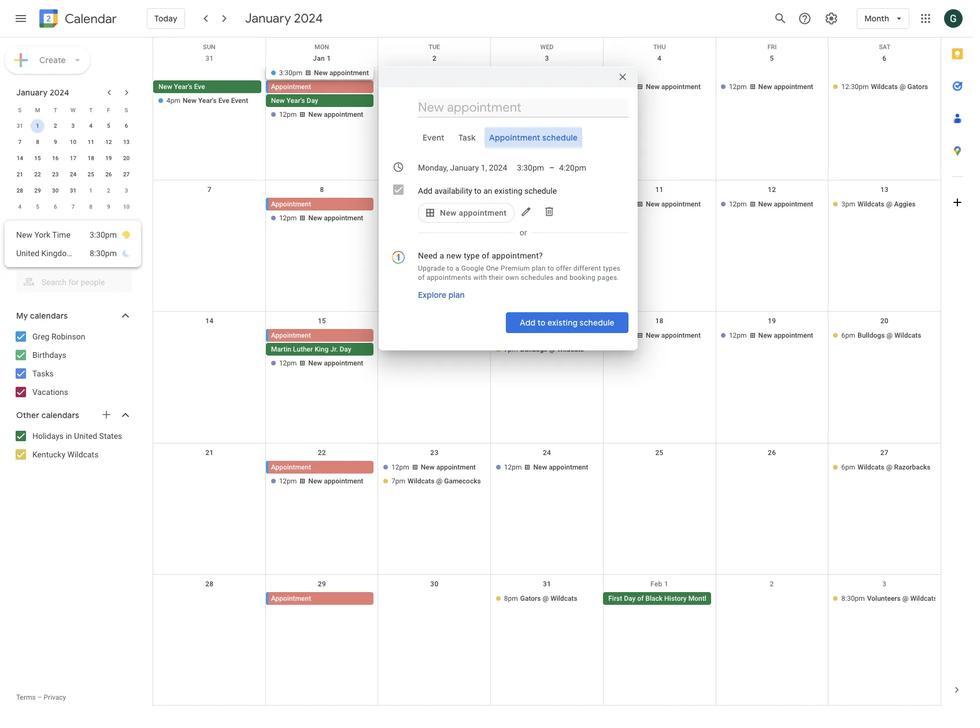 Task type: locate. For each thing, give the bounding box(es) containing it.
12 element
[[102, 135, 116, 149]]

main drawer image
[[14, 12, 28, 25]]

0 horizontal spatial 22
[[34, 171, 41, 178]]

of
[[482, 251, 490, 260], [418, 274, 425, 282], [637, 594, 644, 602]]

10 for january 2024
[[70, 139, 76, 145]]

calendars for my calendars
[[30, 311, 68, 321]]

wildcats inside other calendars list
[[67, 450, 99, 459]]

row containing s
[[11, 102, 135, 118]]

31
[[205, 54, 214, 62], [17, 123, 23, 129], [70, 187, 76, 194], [543, 580, 551, 588]]

existing right the an
[[494, 186, 523, 195]]

martin luther king jr. day button
[[266, 343, 374, 356]]

add up 7pm bulldogs @ wildcats
[[520, 317, 536, 328]]

3
[[545, 54, 549, 62], [71, 123, 75, 129], [125, 187, 128, 194], [883, 580, 887, 588]]

0 vertical spatial 21
[[17, 171, 23, 178]]

of down upgrade at the left of page
[[418, 274, 425, 282]]

Start date text field
[[418, 161, 508, 175]]

9 up tigers @ wildcats
[[432, 186, 437, 194]]

1 horizontal spatial 26
[[768, 449, 776, 457]]

16 element
[[48, 152, 62, 165]]

0 horizontal spatial 29
[[34, 187, 41, 194]]

calendars inside dropdown button
[[41, 410, 79, 420]]

22
[[34, 171, 41, 178], [318, 449, 326, 457]]

19 inside row group
[[105, 155, 112, 161]]

1 vertical spatial 17
[[543, 317, 551, 325]]

9 for sun
[[432, 186, 437, 194]]

appointment schedule button
[[485, 127, 583, 148]]

15 up 22 element
[[34, 155, 41, 161]]

5 appointment button from the top
[[268, 592, 374, 605]]

11 inside january 2024 grid
[[88, 139, 94, 145]]

m
[[35, 107, 40, 113]]

schedule inside button
[[543, 132, 578, 143]]

2024
[[294, 10, 323, 27], [50, 87, 69, 98]]

13
[[123, 139, 130, 145], [881, 186, 889, 194]]

7pm bulldogs @ wildcats
[[504, 345, 584, 354]]

month up the sat
[[865, 13, 889, 24]]

schedule up to element
[[543, 132, 578, 143]]

2024 down "create"
[[50, 87, 69, 98]]

29 for feb 1
[[318, 580, 326, 588]]

0 horizontal spatial 7pm
[[392, 477, 405, 485]]

appointment
[[330, 69, 369, 77], [436, 83, 476, 91], [549, 83, 588, 91], [661, 83, 701, 91], [774, 83, 813, 91], [324, 110, 363, 119], [436, 200, 476, 208], [549, 200, 588, 208], [661, 200, 701, 208], [774, 200, 813, 208], [459, 208, 507, 217], [324, 214, 363, 222], [549, 332, 588, 340], [661, 332, 701, 340], [774, 332, 813, 340], [324, 359, 363, 367], [436, 463, 476, 471], [549, 463, 588, 471], [324, 477, 363, 485]]

appointment inside appointment new year's day
[[271, 83, 311, 91]]

states
[[99, 431, 122, 441]]

0 horizontal spatial january
[[16, 87, 48, 98]]

2 list item from the top
[[16, 244, 131, 263]]

2 s from the left
[[125, 107, 128, 113]]

26
[[105, 171, 112, 178], [768, 449, 776, 457]]

appointment schedule
[[489, 132, 578, 143]]

year's inside appointment new year's day
[[287, 97, 305, 105]]

tab list
[[941, 38, 973, 674], [388, 127, 629, 148]]

3 appointment button from the top
[[268, 329, 374, 342]]

new york time
[[16, 230, 70, 239]]

appointment inside 'appointment schedule' button
[[489, 132, 541, 143]]

2 vertical spatial 6
[[54, 204, 57, 210]]

list item containing new york time
[[16, 226, 131, 244]]

25
[[88, 171, 94, 178], [655, 449, 664, 457]]

row
[[153, 38, 941, 51], [153, 49, 941, 181], [11, 102, 135, 118], [11, 118, 135, 134], [11, 134, 135, 150], [11, 150, 135, 167], [11, 167, 135, 183], [153, 181, 941, 312], [11, 183, 135, 199], [11, 199, 135, 215], [153, 312, 941, 443], [153, 443, 941, 575], [153, 575, 941, 706]]

a left "new"
[[440, 251, 444, 260]]

6 down 30 element
[[54, 204, 57, 210]]

29
[[34, 187, 41, 194], [318, 580, 326, 588]]

2 t from the left
[[89, 107, 93, 113]]

tigers @ wildcats
[[408, 214, 464, 222]]

0 horizontal spatial tab list
[[388, 127, 629, 148]]

1 6pm from the top
[[842, 332, 856, 340]]

united down york
[[16, 249, 39, 258]]

february 2 element
[[102, 184, 116, 198]]

existing inside "button"
[[548, 317, 578, 328]]

9 up 16
[[54, 139, 57, 145]]

– right the terms
[[37, 693, 42, 701]]

my calendars
[[16, 311, 68, 321]]

0 horizontal spatial new appointment button
[[378, 198, 486, 211]]

5
[[770, 54, 774, 62], [107, 123, 110, 129], [36, 204, 39, 210]]

26 inside row group
[[105, 171, 112, 178]]

2 horizontal spatial 8
[[320, 186, 324, 194]]

2
[[432, 54, 437, 62], [54, 123, 57, 129], [107, 187, 110, 194], [770, 580, 774, 588]]

schedule down "pages."
[[580, 317, 615, 328]]

2 vertical spatial 5
[[36, 204, 39, 210]]

today button
[[147, 5, 185, 32]]

1 vertical spatial month
[[689, 594, 709, 602]]

17 up 7pm bulldogs @ wildcats
[[543, 317, 551, 325]]

27 up 6pm wildcats @ razorbacks
[[881, 449, 889, 457]]

14 element
[[13, 152, 27, 165]]

year's for appointment
[[287, 97, 305, 105]]

0 horizontal spatial eve
[[194, 83, 205, 91]]

event inside button
[[423, 132, 445, 143]]

1 vertical spatial 27
[[881, 449, 889, 457]]

first day of black history month
[[609, 594, 709, 602]]

0 vertical spatial 20
[[123, 155, 130, 161]]

5 down 'fri' at the top right
[[770, 54, 774, 62]]

calendars inside dropdown button
[[30, 311, 68, 321]]

1 horizontal spatial 7
[[71, 204, 75, 210]]

appointment button for 15
[[268, 329, 374, 342]]

30 element
[[48, 184, 62, 198]]

23
[[52, 171, 59, 178], [430, 449, 439, 457]]

terms – privacy
[[16, 693, 66, 701]]

day down jan
[[307, 97, 318, 105]]

29 inside row group
[[34, 187, 41, 194]]

13 inside row group
[[123, 139, 130, 145]]

other calendars
[[16, 410, 79, 420]]

appointment button
[[268, 80, 374, 93], [268, 198, 374, 211], [268, 329, 374, 342], [268, 461, 374, 473], [268, 592, 374, 605]]

0 vertical spatial bulldogs
[[858, 332, 885, 340]]

0 horizontal spatial add
[[418, 186, 433, 195]]

11 element
[[84, 135, 98, 149]]

bulldogs
[[858, 332, 885, 340], [520, 345, 547, 354]]

add to existing schedule
[[520, 317, 615, 328]]

1 vertical spatial 8
[[320, 186, 324, 194]]

february 4 element
[[13, 200, 27, 214]]

year's for 4pm
[[198, 97, 217, 105]]

2 vertical spatial of
[[637, 594, 644, 602]]

13 up 20 element
[[123, 139, 130, 145]]

thu
[[653, 43, 666, 51]]

january 2024
[[245, 10, 323, 27], [16, 87, 69, 98]]

to
[[474, 186, 482, 195], [447, 264, 454, 272], [548, 264, 554, 272], [538, 317, 546, 328]]

event down new year's eve button
[[231, 97, 248, 105]]

t left f
[[89, 107, 93, 113]]

1 vertical spatial 10
[[543, 186, 551, 194]]

6 up 13 element
[[125, 123, 128, 129]]

31 down "24" element
[[70, 187, 76, 194]]

10 down to element
[[543, 186, 551, 194]]

7 inside february 7 element
[[71, 204, 75, 210]]

day right jr.
[[340, 345, 351, 354]]

2 horizontal spatial 4
[[658, 54, 662, 62]]

0 vertical spatial 8
[[36, 139, 39, 145]]

1 vertical spatial 3:30pm
[[90, 230, 117, 239]]

10 element
[[66, 135, 80, 149]]

new appointment button
[[378, 198, 486, 211], [603, 198, 711, 211]]

t left w
[[54, 107, 57, 113]]

grid
[[153, 38, 941, 706]]

15 inside row group
[[34, 155, 41, 161]]

20
[[123, 155, 130, 161], [881, 317, 889, 325]]

3 down w
[[71, 123, 75, 129]]

4 up 11 element
[[89, 123, 93, 129]]

t
[[54, 107, 57, 113], [89, 107, 93, 113]]

1 vertical spatial existing
[[548, 317, 578, 328]]

0 vertical spatial 12
[[105, 139, 112, 145]]

0 horizontal spatial 15
[[34, 155, 41, 161]]

17
[[70, 155, 76, 161], [543, 317, 551, 325]]

mon
[[315, 43, 329, 51]]

End time text field
[[559, 157, 587, 178]]

4 down 28 element
[[18, 204, 22, 210]]

0 horizontal spatial 27
[[123, 171, 130, 178]]

february 5 element
[[31, 200, 45, 214]]

19
[[105, 155, 112, 161], [768, 317, 776, 325]]

9 for january 2024
[[54, 139, 57, 145]]

appointment inside appointment martin luther king jr. day
[[271, 332, 311, 340]]

gators
[[908, 83, 928, 91], [520, 594, 541, 602]]

time up kingdom
[[52, 230, 70, 239]]

existing up 7pm bulldogs @ wildcats
[[548, 317, 578, 328]]

2024 up mon
[[294, 10, 323, 27]]

7pm for 7pm bulldogs @ wildcats
[[504, 345, 518, 354]]

calendars up in
[[41, 410, 79, 420]]

3:30pm up appointment new year's day at the top left of the page
[[279, 69, 302, 77]]

time right kingdom
[[76, 249, 94, 258]]

0 horizontal spatial 19
[[105, 155, 112, 161]]

0 horizontal spatial 13
[[123, 139, 130, 145]]

–
[[549, 163, 555, 172], [37, 693, 42, 701]]

15 element
[[31, 152, 45, 165]]

appointments
[[427, 274, 472, 282]]

0 vertical spatial 14
[[17, 155, 23, 161]]

1 horizontal spatial 24
[[543, 449, 551, 457]]

13 for january 2024
[[123, 139, 130, 145]]

1 horizontal spatial event
[[423, 132, 445, 143]]

add inside add to existing schedule "button"
[[520, 317, 536, 328]]

1 vertical spatial 9
[[432, 186, 437, 194]]

plan up the schedules in the top of the page
[[532, 264, 546, 272]]

2 vertical spatial 4
[[18, 204, 22, 210]]

1 vertical spatial 11
[[655, 186, 664, 194]]

add left availability in the top left of the page
[[418, 186, 433, 195]]

s up december 31 element on the left top of page
[[18, 107, 22, 113]]

eve down new year's eve button
[[218, 97, 229, 105]]

1 horizontal spatial 22
[[318, 449, 326, 457]]

their
[[489, 274, 504, 282]]

17 element
[[66, 152, 80, 165]]

None search field
[[0, 267, 143, 293]]

year's inside button
[[174, 83, 192, 91]]

0 vertical spatial 5
[[770, 54, 774, 62]]

1 vertical spatial –
[[37, 693, 42, 701]]

7
[[18, 139, 22, 145], [207, 186, 212, 194], [71, 204, 75, 210]]

7pm
[[504, 345, 518, 354], [392, 477, 405, 485]]

0 horizontal spatial bulldogs
[[520, 345, 547, 354]]

12 for january 2024
[[105, 139, 112, 145]]

7 for sun
[[207, 186, 212, 194]]

11 for sun
[[655, 186, 664, 194]]

4
[[658, 54, 662, 62], [89, 123, 93, 129], [18, 204, 22, 210]]

0 vertical spatial 30
[[52, 187, 59, 194]]

1 horizontal spatial new appointment button
[[603, 198, 711, 211]]

need
[[418, 251, 438, 260]]

other
[[16, 410, 39, 420]]

@ for 8:30pm volunteers @ wildcats
[[903, 594, 909, 602]]

31 up 8pm gators @ wildcats
[[543, 580, 551, 588]]

0 vertical spatial a
[[440, 251, 444, 260]]

@ for 6pm bulldogs @ wildcats
[[887, 332, 893, 340]]

my calendars list
[[2, 327, 143, 401]]

5 inside row
[[36, 204, 39, 210]]

luther
[[293, 345, 313, 354]]

event
[[231, 97, 248, 105], [423, 132, 445, 143]]

0 horizontal spatial 30
[[52, 187, 59, 194]]

17 down '10' element
[[70, 155, 76, 161]]

list item up 'united kingdom time 8:30pm'
[[16, 226, 131, 244]]

19 element
[[102, 152, 116, 165]]

2 6pm from the top
[[842, 463, 856, 471]]

1 vertical spatial 20
[[881, 317, 889, 325]]

month right history
[[689, 594, 709, 602]]

sat
[[879, 43, 891, 51]]

1 vertical spatial 26
[[768, 449, 776, 457]]

20 down 13 element
[[123, 155, 130, 161]]

0 horizontal spatial 18
[[88, 155, 94, 161]]

9 inside row
[[107, 204, 110, 210]]

today
[[154, 13, 177, 24]]

vacations
[[32, 387, 68, 397]]

@ inside button
[[429, 214, 435, 222]]

10 up 17 element
[[70, 139, 76, 145]]

1 vertical spatial 21
[[205, 449, 214, 457]]

2 horizontal spatial 9
[[432, 186, 437, 194]]

27 inside "grid"
[[881, 449, 889, 457]]

1 horizontal spatial –
[[549, 163, 555, 172]]

other calendars button
[[2, 406, 143, 424]]

@
[[900, 83, 906, 91], [886, 200, 893, 208], [429, 214, 435, 222], [887, 332, 893, 340], [549, 345, 555, 354], [886, 463, 893, 471], [436, 477, 443, 485], [543, 594, 549, 602], [903, 594, 909, 602]]

0 vertical spatial calendars
[[30, 311, 68, 321]]

0 horizontal spatial 11
[[88, 139, 94, 145]]

time
[[52, 230, 70, 239], [76, 249, 94, 258]]

united
[[16, 249, 39, 258], [74, 431, 97, 441]]

february 8 element
[[84, 200, 98, 214]]

1 vertical spatial 28
[[205, 580, 214, 588]]

3:30pm down february 9 element
[[90, 230, 117, 239]]

of right type
[[482, 251, 490, 260]]

6pm for 6pm wildcats @ razorbacks
[[842, 463, 856, 471]]

6 down the sat
[[883, 54, 887, 62]]

3 down the "wed"
[[545, 54, 549, 62]]

list item
[[16, 226, 131, 244], [16, 244, 131, 263]]

7pm for 7pm wildcats @ gamecocks
[[392, 477, 405, 485]]

0 horizontal spatial 25
[[88, 171, 94, 178]]

day inside first day of black history month button
[[624, 594, 636, 602]]

20 up 6pm bulldogs @ wildcats
[[881, 317, 889, 325]]

0 vertical spatial 28
[[17, 187, 23, 194]]

3 down "27" element
[[125, 187, 128, 194]]

one
[[486, 264, 499, 272]]

united right in
[[74, 431, 97, 441]]

1 horizontal spatial month
[[865, 13, 889, 24]]

0 vertical spatial 26
[[105, 171, 112, 178]]

30 for 1
[[52, 187, 59, 194]]

22 element
[[31, 168, 45, 182]]

to up 7pm bulldogs @ wildcats
[[538, 317, 546, 328]]

1 horizontal spatial 11
[[655, 186, 664, 194]]

to up appointments
[[447, 264, 454, 272]]

feb 1
[[651, 580, 669, 588]]

1 horizontal spatial 17
[[543, 317, 551, 325]]

– right the start time text box on the right
[[549, 163, 555, 172]]

1 horizontal spatial 27
[[881, 449, 889, 457]]

row group
[[11, 118, 135, 215]]

s
[[18, 107, 22, 113], [125, 107, 128, 113]]

day inside appointment new year's day
[[307, 97, 318, 105]]

1
[[327, 54, 331, 62], [36, 123, 39, 129], [89, 187, 93, 194], [664, 580, 669, 588]]

1 horizontal spatial 18
[[655, 317, 664, 325]]

f
[[107, 107, 110, 113]]

3:30pm
[[279, 69, 302, 77], [90, 230, 117, 239]]

0 vertical spatial 7
[[18, 139, 22, 145]]

0 vertical spatial day
[[307, 97, 318, 105]]

8:30pm up search for people "text field"
[[90, 249, 117, 258]]

1 list item from the top
[[16, 226, 131, 244]]

or
[[520, 228, 527, 237]]

1 horizontal spatial day
[[340, 345, 351, 354]]

new inside button
[[158, 83, 172, 91]]

add for add availability to an existing schedule
[[418, 186, 433, 195]]

10 for sun
[[543, 186, 551, 194]]

0 horizontal spatial 3:30pm
[[90, 230, 117, 239]]

1 horizontal spatial add
[[520, 317, 536, 328]]

new year's eve
[[158, 83, 205, 91]]

cell containing new appointment
[[378, 198, 491, 226]]

1 down m
[[36, 123, 39, 129]]

Start time text field
[[517, 157, 545, 178]]

day right first
[[624, 594, 636, 602]]

0 vertical spatial 23
[[52, 171, 59, 178]]

0 horizontal spatial 21
[[17, 171, 23, 178]]

28 for 1
[[17, 187, 23, 194]]

a up appointments
[[455, 264, 459, 272]]

february 7 element
[[66, 200, 80, 214]]

1 horizontal spatial 9
[[107, 204, 110, 210]]

december 31 element
[[13, 119, 27, 133]]

plan down appointments
[[449, 290, 465, 300]]

event left task
[[423, 132, 445, 143]]

13 up 3pm wildcats @ aggies
[[881, 186, 889, 194]]

s right f
[[125, 107, 128, 113]]

0 horizontal spatial year's
[[174, 83, 192, 91]]

5 down 29 element
[[36, 204, 39, 210]]

new inside appointment new year's day
[[271, 97, 285, 105]]

list item up search for people "text field"
[[16, 244, 131, 263]]

1 vertical spatial 19
[[768, 317, 776, 325]]

1 vertical spatial day
[[340, 345, 351, 354]]

9 down february 2 element
[[107, 204, 110, 210]]

new inside list item
[[16, 230, 32, 239]]

23 up 7pm wildcats @ gamecocks
[[430, 449, 439, 457]]

january 2024 up mon
[[245, 10, 323, 27]]

row group containing 31
[[11, 118, 135, 215]]

0 horizontal spatial existing
[[494, 186, 523, 195]]

month inside button
[[689, 594, 709, 602]]

1 horizontal spatial 14
[[205, 317, 214, 325]]

10 down the february 3 element
[[123, 204, 130, 210]]

task button
[[454, 127, 480, 148]]

0 vertical spatial 2024
[[294, 10, 323, 27]]

january 2024 grid
[[11, 102, 135, 215]]

30 inside january 2024 grid
[[52, 187, 59, 194]]

new year's eve button
[[153, 80, 261, 93]]

calendars up greg
[[30, 311, 68, 321]]

to inside add to existing schedule "button"
[[538, 317, 546, 328]]

eve
[[194, 83, 205, 91], [218, 97, 229, 105]]

event inside cell
[[231, 97, 248, 105]]

january 2024 up m
[[16, 87, 69, 98]]

12 for sun
[[768, 186, 776, 194]]

0 horizontal spatial 5
[[36, 204, 39, 210]]

to left the an
[[474, 186, 482, 195]]

0 horizontal spatial 8:30pm
[[90, 249, 117, 258]]

0 vertical spatial event
[[231, 97, 248, 105]]

my calendars button
[[2, 306, 143, 325]]

1 vertical spatial 6pm
[[842, 463, 856, 471]]

volunteers
[[867, 594, 901, 602]]

12 inside row group
[[105, 139, 112, 145]]

6pm
[[842, 332, 856, 340], [842, 463, 856, 471]]

0 horizontal spatial 14
[[17, 155, 23, 161]]

28 inside january 2024 grid
[[17, 187, 23, 194]]

1 right jan
[[327, 54, 331, 62]]

15 up appointment martin luther king jr. day
[[318, 317, 326, 325]]

schedule down the start time text box on the right
[[525, 186, 557, 195]]

upgrade
[[418, 264, 445, 272]]

5 down f
[[107, 123, 110, 129]]

explore plan
[[418, 290, 465, 300]]

6
[[883, 54, 887, 62], [125, 123, 128, 129], [54, 204, 57, 210]]

eve up 4pm new year's eve event at the left
[[194, 83, 205, 91]]

8:30pm left volunteers
[[842, 594, 865, 602]]

of left the 'black'
[[637, 594, 644, 602]]

30
[[52, 187, 59, 194], [430, 580, 439, 588]]

2 appointment button from the top
[[268, 198, 374, 211]]

27 down 20 element
[[123, 171, 130, 178]]

4 down thu
[[658, 54, 662, 62]]

1 vertical spatial add
[[520, 317, 536, 328]]

1 vertical spatial january 2024
[[16, 87, 69, 98]]

cell
[[153, 67, 266, 122], [266, 67, 378, 122], [153, 198, 266, 226], [266, 198, 378, 226], [378, 198, 491, 226], [153, 329, 266, 371], [266, 329, 378, 371], [491, 329, 603, 371], [153, 461, 266, 488], [266, 461, 378, 488], [378, 461, 491, 488], [603, 461, 716, 488], [153, 592, 266, 606], [716, 592, 828, 606]]

0 vertical spatial 25
[[88, 171, 94, 178]]

23 down 16 element
[[52, 171, 59, 178]]

0 vertical spatial january
[[245, 10, 291, 27]]

0 horizontal spatial united
[[16, 249, 39, 258]]

25 element
[[84, 168, 98, 182]]

9 inside "grid"
[[432, 186, 437, 194]]

0 vertical spatial time
[[52, 230, 70, 239]]

list
[[5, 221, 141, 267]]

27 element
[[119, 168, 133, 182]]

31 left 1 cell
[[17, 123, 23, 129]]

8
[[36, 139, 39, 145], [320, 186, 324, 194], [89, 204, 93, 210]]

25 inside january 2024 grid
[[88, 171, 94, 178]]

4 appointment button from the top
[[268, 461, 374, 473]]



Task type: describe. For each thing, give the bounding box(es) containing it.
tasks
[[32, 369, 54, 378]]

february 9 element
[[102, 200, 116, 214]]

2 vertical spatial 8
[[89, 204, 93, 210]]

1 vertical spatial gators
[[520, 594, 541, 602]]

different
[[574, 264, 601, 272]]

16
[[52, 155, 59, 161]]

bulldogs for 7pm
[[520, 345, 547, 354]]

february 6 element
[[48, 200, 62, 214]]

0 horizontal spatial january 2024
[[16, 87, 69, 98]]

settings menu image
[[825, 12, 839, 25]]

first
[[609, 594, 622, 602]]

24 element
[[66, 168, 80, 182]]

appointment button for 8
[[268, 198, 374, 211]]

fri
[[768, 43, 777, 51]]

0 horizontal spatial 6
[[54, 204, 57, 210]]

14 inside row group
[[17, 155, 23, 161]]

31 element
[[66, 184, 80, 198]]

wildcats inside button
[[437, 214, 464, 222]]

kentucky wildcats
[[32, 450, 99, 459]]

8:30pm inside list
[[90, 249, 117, 258]]

1 new appointment button from the left
[[378, 198, 486, 211]]

0 vertical spatial –
[[549, 163, 555, 172]]

8 for sun
[[320, 186, 324, 194]]

13 element
[[119, 135, 133, 149]]

appointment button for 22
[[268, 461, 374, 473]]

eve inside button
[[194, 83, 205, 91]]

1 horizontal spatial 8:30pm
[[842, 594, 865, 602]]

month button
[[857, 5, 910, 32]]

11 for january 2024
[[88, 139, 94, 145]]

kentucky
[[32, 450, 65, 459]]

row containing 4
[[11, 199, 135, 215]]

event button
[[418, 127, 449, 148]]

king
[[315, 345, 329, 354]]

@ for 7pm wildcats @ gamecocks
[[436, 477, 443, 485]]

sun
[[203, 43, 216, 51]]

other calendars list
[[2, 427, 143, 464]]

united inside list
[[16, 249, 39, 258]]

Search for people text field
[[23, 272, 125, 293]]

6pm for 6pm bulldogs @ wildcats
[[842, 332, 856, 340]]

1 horizontal spatial 5
[[107, 123, 110, 129]]

31 down sun
[[205, 54, 214, 62]]

12pm inside cell
[[279, 110, 297, 119]]

time for york
[[52, 230, 70, 239]]

calendars for other calendars
[[41, 410, 79, 420]]

0 horizontal spatial –
[[37, 693, 42, 701]]

my
[[16, 311, 28, 321]]

time for kingdom
[[76, 249, 94, 258]]

united inside other calendars list
[[74, 431, 97, 441]]

21 element
[[13, 168, 27, 182]]

list containing new york time
[[5, 221, 141, 267]]

8pm gators @ wildcats
[[504, 594, 577, 602]]

12:30pm wildcats @ gators
[[842, 83, 928, 91]]

1 t from the left
[[54, 107, 57, 113]]

3pm
[[842, 200, 856, 208]]

1 right the "feb"
[[664, 580, 669, 588]]

13 for sun
[[881, 186, 889, 194]]

1 vertical spatial eve
[[218, 97, 229, 105]]

in
[[66, 431, 72, 441]]

8pm
[[504, 594, 518, 602]]

2 new appointment button from the left
[[603, 198, 711, 211]]

1 horizontal spatial 23
[[430, 449, 439, 457]]

history
[[665, 594, 687, 602]]

1 horizontal spatial 19
[[768, 317, 776, 325]]

first day of black history month button
[[603, 592, 711, 605]]

0 horizontal spatial a
[[440, 251, 444, 260]]

6pm wildcats @ razorbacks
[[842, 463, 931, 471]]

jan
[[313, 54, 325, 62]]

appointment martin luther king jr. day
[[271, 332, 351, 354]]

plan inside button
[[449, 290, 465, 300]]

@ for 6pm wildcats @ razorbacks
[[886, 463, 893, 471]]

1 vertical spatial 24
[[543, 449, 551, 457]]

2 vertical spatial 10
[[123, 204, 130, 210]]

offer
[[556, 264, 572, 272]]

york
[[34, 230, 50, 239]]

booking
[[570, 274, 596, 282]]

kingdom
[[41, 249, 74, 258]]

1 vertical spatial 15
[[318, 317, 326, 325]]

appointment new year's day
[[271, 83, 318, 105]]

terms
[[16, 693, 36, 701]]

to element
[[549, 163, 555, 172]]

7 for january 2024
[[18, 139, 22, 145]]

24 inside row group
[[70, 171, 76, 178]]

schedule inside "button"
[[580, 317, 615, 328]]

and
[[556, 274, 568, 282]]

4pm new year's eve event
[[167, 97, 248, 105]]

7pm wildcats @ gamecocks
[[392, 477, 481, 485]]

3pm wildcats @ aggies
[[842, 200, 916, 208]]

new
[[446, 251, 462, 260]]

task
[[458, 132, 476, 143]]

bulldogs for 6pm
[[858, 332, 885, 340]]

@ for 8pm gators @ wildcats
[[543, 594, 549, 602]]

cell containing 3:30pm
[[266, 67, 378, 122]]

gamecocks
[[444, 477, 481, 485]]

february 10 element
[[119, 200, 133, 214]]

1 down 25 element on the top left
[[89, 187, 93, 194]]

explore
[[418, 290, 447, 300]]

pages.
[[598, 274, 619, 282]]

february 1 element
[[84, 184, 98, 198]]

add availability to an existing schedule
[[418, 186, 557, 195]]

google
[[461, 264, 484, 272]]

create button
[[5, 46, 90, 74]]

schedules
[[521, 274, 554, 282]]

calendar heading
[[62, 11, 117, 27]]

1 vertical spatial 25
[[655, 449, 664, 457]]

1 horizontal spatial 21
[[205, 449, 214, 457]]

26 element
[[102, 168, 116, 182]]

@ for 12:30pm wildcats @ gators
[[900, 83, 906, 91]]

0 horizontal spatial 2024
[[50, 87, 69, 98]]

17 inside january 2024 grid
[[70, 155, 76, 161]]

Add title text field
[[418, 99, 629, 116]]

0 vertical spatial 4
[[658, 54, 662, 62]]

29 for 1
[[34, 187, 41, 194]]

1 inside cell
[[36, 123, 39, 129]]

6pm bulldogs @ wildcats
[[842, 332, 921, 340]]

razorbacks
[[894, 463, 931, 471]]

28 element
[[13, 184, 27, 198]]

add for add to existing schedule
[[520, 317, 536, 328]]

to left offer
[[548, 264, 554, 272]]

@ for 7pm bulldogs @ wildcats
[[549, 345, 555, 354]]

1 vertical spatial 18
[[655, 317, 664, 325]]

need a new type of appointment? upgrade to a google one premium plan to offer different types of appointments with their own schedules and booking pages.
[[418, 251, 621, 282]]

1 horizontal spatial 4
[[89, 123, 93, 129]]

30 for feb 1
[[430, 580, 439, 588]]

20 element
[[119, 152, 133, 165]]

february 3 element
[[119, 184, 133, 198]]

terms link
[[16, 693, 36, 701]]

12:30pm
[[842, 83, 869, 91]]

explore plan button
[[413, 285, 469, 305]]

greg robinson
[[32, 332, 85, 341]]

1 cell
[[29, 118, 46, 134]]

1 vertical spatial of
[[418, 274, 425, 282]]

cell containing new year's eve
[[153, 67, 266, 122]]

feb
[[651, 580, 663, 588]]

1 horizontal spatial 3:30pm
[[279, 69, 302, 77]]

3 inside the february 3 element
[[125, 187, 128, 194]]

w
[[71, 107, 76, 113]]

month inside popup button
[[865, 13, 889, 24]]

availability
[[435, 186, 472, 195]]

1 horizontal spatial of
[[482, 251, 490, 260]]

jan 1
[[313, 54, 331, 62]]

1 horizontal spatial 2024
[[294, 10, 323, 27]]

robinson
[[51, 332, 85, 341]]

tab list containing event
[[388, 127, 629, 148]]

calendar element
[[37, 7, 117, 32]]

29 element
[[31, 184, 45, 198]]

privacy
[[44, 693, 66, 701]]

@ for 3pm wildcats @ aggies
[[886, 200, 893, 208]]

1 appointment button from the top
[[268, 80, 374, 93]]

2 horizontal spatial 5
[[770, 54, 774, 62]]

21 inside row group
[[17, 171, 23, 178]]

day inside appointment martin luther king jr. day
[[340, 345, 351, 354]]

1 horizontal spatial 20
[[881, 317, 889, 325]]

with
[[473, 274, 487, 282]]

1 horizontal spatial tab list
[[941, 38, 973, 674]]

20 inside grid
[[123, 155, 130, 161]]

18 element
[[84, 152, 98, 165]]

calendar
[[65, 11, 117, 27]]

list item containing united kingdom time
[[16, 244, 131, 263]]

grid containing 31
[[153, 38, 941, 706]]

new year's day button
[[266, 94, 374, 107]]

martin
[[271, 345, 291, 354]]

plan inside need a new type of appointment? upgrade to a google one premium plan to offer different types of appointments with their own schedules and booking pages.
[[532, 264, 546, 272]]

add to existing schedule button
[[506, 309, 629, 337]]

0 vertical spatial gators
[[908, 83, 928, 91]]

holidays
[[32, 431, 64, 441]]

0 vertical spatial january 2024
[[245, 10, 323, 27]]

1 s from the left
[[18, 107, 22, 113]]

create
[[39, 55, 66, 65]]

privacy link
[[44, 693, 66, 701]]

1 horizontal spatial a
[[455, 264, 459, 272]]

tigers @ wildcats button
[[378, 212, 486, 224]]

8:30pm volunteers @ wildcats
[[842, 594, 937, 602]]

of inside button
[[637, 594, 644, 602]]

23 inside row group
[[52, 171, 59, 178]]

2 horizontal spatial 6
[[883, 54, 887, 62]]

22 inside row group
[[34, 171, 41, 178]]

1 vertical spatial schedule
[[525, 186, 557, 195]]

appointment?
[[492, 251, 543, 260]]

4 inside row
[[18, 204, 22, 210]]

tigers
[[408, 214, 427, 222]]

27 inside row group
[[123, 171, 130, 178]]

row containing sun
[[153, 38, 941, 51]]

18 inside row group
[[88, 155, 94, 161]]

own
[[506, 274, 519, 282]]

wed
[[540, 43, 554, 51]]

black
[[646, 594, 663, 602]]

type
[[464, 251, 480, 260]]

3 up volunteers
[[883, 580, 887, 588]]

united kingdom time 8:30pm
[[16, 249, 117, 258]]

add other calendars image
[[101, 409, 112, 420]]

1 horizontal spatial 6
[[125, 123, 128, 129]]

holidays in united states
[[32, 431, 122, 441]]

1 vertical spatial 14
[[205, 317, 214, 325]]

28 for feb 1
[[205, 580, 214, 588]]

23 element
[[48, 168, 62, 182]]

8 for january 2024
[[36, 139, 39, 145]]



Task type: vqa. For each thing, say whether or not it's contained in the screenshot.


